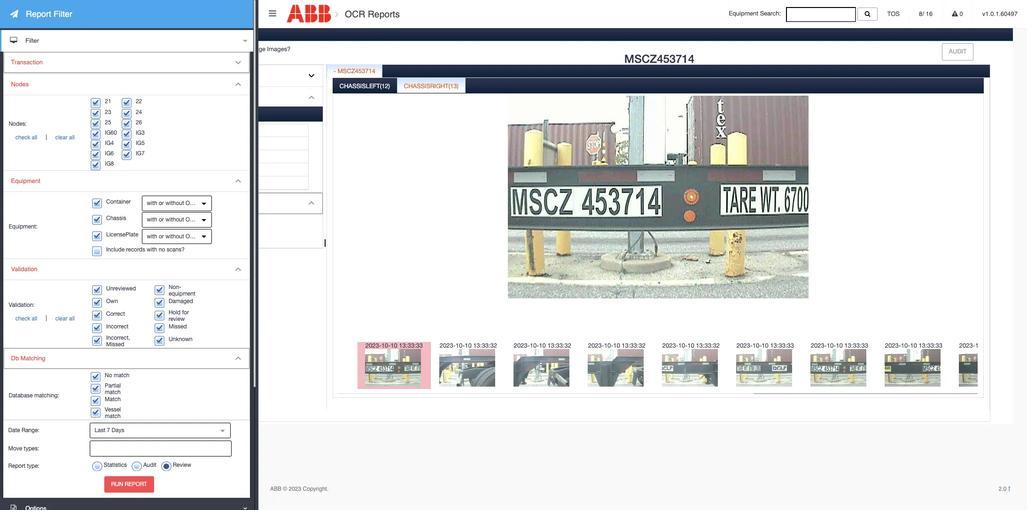 Task type: vqa. For each thing, say whether or not it's contained in the screenshot.
Move types:
yes



Task type: describe. For each thing, give the bounding box(es) containing it.
-unknown mscz453714 link
[[40, 107, 125, 122]]

tos
[[887, 10, 900, 17]]

audit inside button
[[949, 48, 967, 55]]

upper
[[128, 219, 147, 227]]

run report
[[111, 481, 147, 488]]

3 13:33:32 from the left
[[622, 342, 646, 349]]

5 2023- from the left
[[662, 342, 678, 349]]

results
[[81, 48, 107, 55]]

check for nodes
[[15, 134, 30, 141]]

with or without ocr for licenseplate
[[147, 233, 198, 240]]

corrections link
[[39, 87, 323, 109]]

validation link
[[4, 259, 249, 281]]

date range:
[[8, 428, 39, 434]]

3 2023- from the left
[[514, 342, 530, 349]]

equipment:
[[9, 224, 38, 230]]

non- equipment
[[169, 284, 195, 297]]

report for report filter
[[26, 9, 51, 19]]

with or without ocr for container
[[147, 200, 198, 207]]

nodes link
[[4, 74, 249, 95]]

2 10 from the left
[[465, 342, 472, 349]]

6 10- from the left
[[753, 342, 762, 349]]

bars image
[[269, 9, 276, 18]]

equipment inside row group
[[61, 127, 91, 134]]

7
[[107, 428, 110, 434]]

audit button
[[942, 43, 974, 60]]

6 10 from the left
[[762, 342, 769, 349]]

own
[[106, 298, 118, 305]]

row group inside menu item
[[60, 124, 308, 190]]

nodes
[[11, 81, 29, 88]]

show
[[225, 46, 241, 53]]

tabs right the upper
[[149, 219, 163, 227]]

4 10- from the left
[[604, 342, 613, 349]]

5 10 from the left
[[687, 342, 694, 349]]

images?
[[267, 46, 290, 53]]

licenseplate
[[106, 232, 138, 238]]

ocr inside row group
[[61, 166, 74, 173]]

reports link
[[33, 26, 74, 45]]

©
[[283, 486, 287, 493]]

x
[[65, 235, 70, 243]]

equipment link
[[4, 171, 249, 192]]

no match partial match match vessel match
[[105, 373, 129, 420]]

with for licenseplate
[[147, 233, 157, 240]]

2 between from the top
[[99, 227, 126, 235]]

6 2023- from the left
[[737, 342, 753, 349]]

22
[[136, 98, 142, 105]]

check all link for nodes
[[9, 134, 44, 141]]

8/ 16 button
[[910, 0, 942, 28]]

0
[[958, 10, 963, 17]]

clear all for validation
[[55, 316, 75, 322]]

hold for review
[[169, 310, 189, 323]]

check all link for validation
[[9, 316, 44, 322]]

statistics
[[104, 462, 127, 469]]

ig5
[[136, 140, 145, 147]]

a - moves between upper tabs z - moves between lower tabs x - moves between images
[[65, 219, 163, 243]]

without for chassis
[[165, 217, 184, 223]]

- right z on the left
[[72, 227, 74, 235]]

vessel
[[105, 407, 121, 413]]

ocr for chassis
[[186, 217, 198, 223]]

3 10- from the left
[[530, 342, 539, 349]]

- right x
[[72, 235, 74, 243]]

8/
[[919, 10, 924, 17]]

position
[[61, 140, 83, 147]]

menu inside 'report filter' navigation
[[3, 74, 250, 421]]

4 2023-10-10 13:33:33 from the left
[[885, 342, 942, 349]]

equipment for equipment link
[[11, 178, 40, 185]]

type:
[[27, 463, 39, 470]]

ap20231010001586
[[75, 72, 130, 79]]

equipment
[[169, 291, 195, 297]]

db matching menu item
[[4, 348, 249, 420]]

21
[[105, 98, 111, 105]]

3 13:33:33 from the left
[[844, 342, 868, 349]]

1 vertical spatial match
[[105, 389, 121, 396]]

- up chassisleft(12) link
[[334, 68, 336, 75]]

a
[[65, 219, 70, 227]]

or for licenseplate
[[159, 233, 164, 240]]

menu item containing corrections
[[39, 87, 323, 193]]

without for container
[[165, 200, 184, 207]]

ig6
[[105, 150, 114, 157]]

1 13:33:33 from the left
[[399, 342, 423, 349]]

back to results
[[53, 48, 107, 55]]

7 2023- from the left
[[811, 342, 827, 349]]

last
[[95, 428, 105, 434]]

ig4
[[105, 140, 114, 147]]

1 10- from the left
[[381, 342, 391, 349]]

1 2023-10-10 13:33:32 from the left
[[440, 342, 497, 349]]

ig3
[[136, 130, 145, 136]]

0 vertical spatial reports
[[368, 9, 400, 19]]

7 10- from the left
[[827, 342, 836, 349]]

23
[[105, 109, 111, 115]]

4 13:33:33 from the left
[[919, 342, 942, 349]]

25
[[105, 119, 111, 126]]

equipment search:
[[729, 10, 786, 17]]

clear all link for validation
[[49, 316, 81, 322]]

all left position
[[32, 134, 37, 141]]

2 2023-10-10 13:33:33 from the left
[[737, 342, 794, 349]]

check for validation
[[15, 316, 30, 322]]

warning image
[[952, 11, 958, 17]]

records
[[126, 247, 145, 253]]

4 2023-10-10 13:33:32 from the left
[[662, 342, 720, 349]]

or for container
[[159, 200, 164, 207]]

incorrect,
[[106, 335, 130, 341]]

include records with no scans?
[[106, 247, 185, 253]]

clear for validation
[[55, 316, 68, 322]]

ocr reports
[[342, 9, 400, 19]]

0 button
[[942, 0, 972, 28]]

ocr for licenseplate
[[186, 233, 198, 240]]

to
[[71, 48, 79, 55]]

matching:
[[34, 393, 59, 399]]

1 2023- from the left
[[365, 342, 381, 349]]

abb © 2023 copyright.
[[270, 486, 329, 493]]

2.0
[[999, 486, 1008, 493]]

show damage images?
[[225, 46, 290, 53]]

db matching
[[11, 355, 45, 362]]

1 13:33:32 from the left
[[473, 342, 497, 349]]

for for review
[[182, 310, 189, 316]]

equipment menu item
[[4, 171, 249, 259]]

chassisright(13) link
[[397, 77, 465, 96]]

long arrow up image
[[1008, 487, 1011, 492]]

chassis
[[106, 215, 126, 222]]

tos button
[[878, 0, 909, 28]]

validation:
[[9, 302, 35, 308]]

images
[[128, 235, 151, 243]]

match
[[105, 397, 121, 403]]

ig60
[[105, 130, 117, 136]]

9 10- from the left
[[975, 342, 984, 349]]

v1.0.1.60497 button
[[973, 0, 1027, 28]]

- right a
[[72, 219, 75, 227]]

unknown inside 'tab list'
[[48, 112, 80, 119]]

2023
[[289, 486, 301, 493]]

with for container
[[147, 200, 157, 207]]

search:
[[760, 10, 781, 17]]

range:
[[22, 428, 39, 434]]



Task type: locate. For each thing, give the bounding box(es) containing it.
with up "images"
[[147, 217, 157, 223]]

| inside "validation" menu item
[[44, 315, 49, 322]]

equipment up equipment:
[[11, 178, 40, 185]]

4 13:33:32 from the left
[[696, 342, 720, 349]]

1 vertical spatial unknown
[[169, 337, 193, 343]]

2 13:33:32 from the left
[[548, 342, 571, 349]]

report up reports link
[[26, 9, 51, 19]]

with left no
[[147, 247, 157, 253]]

8 10 from the left
[[910, 342, 917, 349]]

13:33:32
[[473, 342, 497, 349], [548, 342, 571, 349], [622, 342, 646, 349], [696, 342, 720, 349]]

0 horizontal spatial filter
[[25, 37, 39, 44]]

filter
[[54, 9, 72, 19], [25, 37, 39, 44]]

1 horizontal spatial for
[[182, 310, 189, 316]]

search image
[[865, 11, 870, 17]]

moves right z on the left
[[76, 227, 97, 235]]

1 vertical spatial check all
[[15, 316, 37, 322]]

0 vertical spatial equipment
[[729, 10, 758, 17]]

review
[[169, 316, 185, 323]]

1 moves from the top
[[77, 219, 98, 227]]

0 horizontal spatial for
[[66, 72, 73, 79]]

9 2023- from the left
[[959, 342, 975, 349]]

equipment up position
[[61, 127, 91, 134]]

1 clear from the top
[[55, 134, 68, 141]]

26
[[136, 119, 142, 126]]

check all link down nodes:
[[9, 134, 44, 141]]

4 2023- from the left
[[588, 342, 604, 349]]

with up the upper
[[147, 200, 157, 207]]

filter up transaction
[[25, 37, 39, 44]]

without for licenseplate
[[165, 233, 184, 240]]

row group containing equipment
[[60, 124, 308, 190]]

row group
[[60, 124, 308, 190]]

or up no
[[159, 233, 164, 240]]

None field
[[786, 7, 856, 22], [90, 442, 102, 457], [786, 7, 856, 22], [90, 442, 102, 457]]

check down validation:
[[15, 316, 30, 322]]

missed down "review"
[[169, 324, 187, 330]]

2 check from the top
[[15, 316, 30, 322]]

3 without from the top
[[165, 233, 184, 240]]

clear all link inside nodes menu item
[[49, 134, 81, 141]]

nodes menu item
[[4, 74, 249, 171]]

- down the corrections at the top left of page
[[46, 112, 48, 119]]

menu containing a - moves between upper tabs
[[39, 65, 323, 249]]

2 with from the top
[[147, 217, 157, 223]]

5 10- from the left
[[678, 342, 687, 349]]

2 clear all link from the top
[[49, 316, 81, 322]]

|
[[44, 134, 49, 140], [44, 315, 49, 322]]

4 with from the top
[[147, 247, 157, 253]]

z
[[65, 227, 70, 235]]

matching
[[21, 355, 45, 362]]

1 without from the top
[[165, 200, 184, 207]]

2 2023-10-10 13:33:32 from the left
[[514, 342, 571, 349]]

2 horizontal spatial equipment
[[729, 10, 758, 17]]

audit
[[949, 48, 967, 55], [143, 462, 157, 469]]

chassisleft(12) link
[[333, 77, 396, 96]]

| for nodes
[[44, 134, 49, 140]]

menu containing nodes
[[3, 74, 250, 421]]

2 with or without ocr from the top
[[147, 217, 198, 223]]

ocr for container
[[186, 200, 198, 207]]

equipment inside 'report filter' navigation
[[11, 178, 40, 185]]

2 2023- from the left
[[440, 342, 456, 349]]

1 with or without ocr from the top
[[147, 200, 198, 207]]

0 vertical spatial check all
[[15, 134, 37, 141]]

no
[[159, 247, 165, 253]]

equipment for equipment search:
[[729, 10, 758, 17]]

2 horizontal spatial report
[[125, 481, 147, 488]]

1 clear all link from the top
[[49, 134, 81, 141]]

with for chassis
[[147, 217, 157, 223]]

tabs right lower
[[147, 227, 161, 235]]

0 horizontal spatial missed
[[106, 341, 124, 348]]

0 vertical spatial for
[[66, 72, 73, 79]]

tab list containing chassisleft(12)
[[333, 77, 1027, 425]]

for inside hold for review
[[182, 310, 189, 316]]

menu inside mscz453714 tab list
[[39, 65, 323, 249]]

equipment left search:
[[729, 10, 758, 17]]

4 10 from the left
[[613, 342, 620, 349]]

ig8
[[105, 161, 114, 167]]

3 10 from the left
[[539, 342, 546, 349]]

2 menu item from the top
[[39, 193, 323, 249]]

3 between from the top
[[99, 235, 126, 243]]

filter link
[[0, 30, 253, 52]]

2 vertical spatial equipment
[[11, 178, 40, 185]]

1 vertical spatial check
[[15, 316, 30, 322]]

7 10 from the left
[[836, 342, 843, 349]]

equipment
[[729, 10, 758, 17], [61, 127, 91, 134], [11, 178, 40, 185]]

between down the chassis
[[99, 227, 126, 235]]

all left correct
[[69, 316, 75, 322]]

2 clear all from the top
[[55, 316, 75, 322]]

moves right x
[[76, 235, 97, 243]]

1 2023-10-10 13:33:33 from the left
[[365, 342, 423, 349]]

clear all link inside "validation" menu item
[[49, 316, 81, 322]]

check inside nodes menu item
[[15, 134, 30, 141]]

report inside button
[[125, 481, 147, 488]]

0 vertical spatial check all link
[[9, 134, 44, 141]]

0 vertical spatial clear
[[55, 134, 68, 141]]

2 vertical spatial with or without ocr
[[147, 233, 198, 240]]

1 vertical spatial report
[[8, 463, 25, 470]]

- mscz453714
[[334, 68, 375, 75]]

1 10 from the left
[[391, 342, 397, 349]]

back
[[53, 48, 69, 55]]

details
[[46, 72, 64, 79]]

check down nodes:
[[15, 134, 30, 141]]

0 horizontal spatial audit
[[143, 462, 157, 469]]

validation menu item
[[4, 259, 249, 348]]

5 13:33:33 from the left
[[993, 342, 1017, 349]]

0 horizontal spatial report
[[8, 463, 25, 470]]

0 vertical spatial with or without ocr
[[147, 200, 198, 207]]

run
[[111, 481, 123, 488]]

1 horizontal spatial equipment
[[61, 127, 91, 134]]

check all for nodes
[[15, 134, 37, 141]]

10
[[391, 342, 397, 349], [465, 342, 472, 349], [539, 342, 546, 349], [613, 342, 620, 349], [687, 342, 694, 349], [762, 342, 769, 349], [836, 342, 843, 349], [910, 342, 917, 349], [984, 342, 991, 349]]

missed down incorrect
[[106, 341, 124, 348]]

clear for nodes
[[55, 134, 68, 141]]

chassisleft(12)
[[340, 83, 390, 90]]

clear all inside nodes menu item
[[55, 134, 75, 141]]

clear all for nodes
[[55, 134, 75, 141]]

tab list containing -unknown mscz453714
[[39, 107, 323, 192]]

report
[[26, 9, 51, 19], [8, 463, 25, 470], [125, 481, 147, 488]]

-
[[334, 68, 336, 75], [46, 112, 48, 119], [72, 219, 75, 227], [72, 227, 74, 235], [72, 235, 74, 243]]

for right hold
[[182, 310, 189, 316]]

0 vertical spatial |
[[44, 134, 49, 140]]

with up "include records with no scans?"
[[147, 233, 157, 240]]

unknown down the corrections at the top left of page
[[48, 112, 80, 119]]

2 vertical spatial without
[[165, 233, 184, 240]]

| inside nodes menu item
[[44, 134, 49, 140]]

2 | from the top
[[44, 315, 49, 322]]

1 | from the top
[[44, 134, 49, 140]]

2 10- from the left
[[456, 342, 465, 349]]

0 vertical spatial filter
[[54, 9, 72, 19]]

1 horizontal spatial filter
[[54, 9, 72, 19]]

no
[[105, 373, 112, 379]]

10-
[[381, 342, 391, 349], [456, 342, 465, 349], [530, 342, 539, 349], [604, 342, 613, 349], [678, 342, 687, 349], [753, 342, 762, 349], [827, 342, 836, 349], [901, 342, 910, 349], [975, 342, 984, 349]]

3 with or without ocr from the top
[[147, 233, 198, 240]]

non-
[[169, 284, 181, 291]]

0 vertical spatial check
[[15, 134, 30, 141]]

| up matching
[[44, 315, 49, 322]]

9 10 from the left
[[984, 342, 991, 349]]

0 vertical spatial missed
[[169, 324, 187, 330]]

2 clear from the top
[[55, 316, 68, 322]]

1 menu item from the top
[[39, 87, 323, 193]]

abb
[[270, 486, 281, 493]]

match right no at bottom left
[[114, 373, 129, 379]]

reports inside mscz453714 tab list
[[40, 31, 68, 38]]

check all inside nodes menu item
[[15, 134, 37, 141]]

last 7 days
[[95, 428, 124, 434]]

clear all
[[55, 134, 75, 141], [55, 316, 75, 322]]

with or without ocr
[[147, 200, 198, 207], [147, 217, 198, 223], [147, 233, 198, 240]]

report left type:
[[8, 463, 25, 470]]

0 vertical spatial clear all link
[[49, 134, 81, 141]]

2023-10-10 13:33:33
[[365, 342, 423, 349], [737, 342, 794, 349], [811, 342, 868, 349], [885, 342, 942, 349], [959, 342, 1017, 349]]

1 vertical spatial without
[[165, 217, 184, 223]]

1 vertical spatial reports
[[40, 31, 68, 38]]

report right run
[[125, 481, 147, 488]]

2 vertical spatial or
[[159, 233, 164, 240]]

1 vertical spatial for
[[182, 310, 189, 316]]

- mscz453714 link
[[327, 62, 382, 81]]

for
[[66, 72, 73, 79], [182, 310, 189, 316]]

0 vertical spatial clear all
[[55, 134, 75, 141]]

damaged
[[169, 298, 193, 305]]

1 check from the top
[[15, 134, 30, 141]]

2 moves from the top
[[76, 227, 97, 235]]

mscz453714 tab list
[[31, 26, 1027, 427]]

audit inside 'report filter' navigation
[[143, 462, 157, 469]]

menu item
[[39, 87, 323, 193], [39, 193, 323, 249]]

1 check all from the top
[[15, 134, 37, 141]]

1 horizontal spatial unknown
[[169, 337, 193, 343]]

or
[[159, 200, 164, 207], [159, 217, 164, 223], [159, 233, 164, 240]]

review
[[173, 462, 191, 469]]

0 vertical spatial audit
[[949, 48, 967, 55]]

for for ap20231010001586
[[66, 72, 73, 79]]

3 or from the top
[[159, 233, 164, 240]]

2 or from the top
[[159, 217, 164, 223]]

check all down validation:
[[15, 316, 37, 322]]

tab list
[[327, 62, 1027, 427], [333, 77, 1027, 425], [39, 107, 323, 192]]

tab list for - mscz453714
[[333, 77, 1027, 425]]

1 horizontal spatial report
[[26, 9, 51, 19]]

2 13:33:33 from the left
[[770, 342, 794, 349]]

match up match
[[105, 389, 121, 396]]

menu item containing a - moves between upper tabs
[[39, 193, 323, 249]]

1 vertical spatial |
[[44, 315, 49, 322]]

back to results button
[[46, 43, 114, 60]]

between up include
[[99, 235, 126, 243]]

1 vertical spatial or
[[159, 217, 164, 223]]

missed
[[169, 324, 187, 330], [106, 341, 124, 348]]

8 2023- from the left
[[885, 342, 901, 349]]

audit down the 0 dropdown button
[[949, 48, 967, 55]]

report for report type:
[[8, 463, 25, 470]]

0 horizontal spatial unknown
[[48, 112, 80, 119]]

all down -unknown mscz453714
[[69, 134, 75, 141]]

copyright.
[[303, 486, 329, 493]]

| left position
[[44, 134, 49, 140]]

1 or from the top
[[159, 200, 164, 207]]

1 vertical spatial clear
[[55, 316, 68, 322]]

v1.0.1.60497
[[982, 10, 1018, 17]]

1 vertical spatial clear all
[[55, 316, 75, 322]]

clear inside nodes menu item
[[55, 134, 68, 141]]

3 2023-10-10 13:33:33 from the left
[[811, 342, 868, 349]]

1 with from the top
[[147, 200, 157, 207]]

3 2023-10-10 13:33:32 from the left
[[588, 342, 646, 349]]

ocr
[[345, 9, 365, 19], [61, 166, 74, 173], [186, 200, 198, 207], [186, 217, 198, 223], [186, 233, 198, 240]]

1 horizontal spatial audit
[[949, 48, 967, 55]]

hold
[[169, 310, 181, 316]]

moves right a
[[77, 219, 98, 227]]

2 without from the top
[[165, 217, 184, 223]]

0 horizontal spatial reports
[[40, 31, 68, 38]]

all down validation:
[[32, 316, 37, 322]]

1 horizontal spatial reports
[[368, 9, 400, 19]]

1 horizontal spatial missed
[[169, 324, 187, 330]]

3 with from the top
[[147, 233, 157, 240]]

2 vertical spatial match
[[105, 413, 121, 420]]

move types:
[[8, 446, 39, 452]]

between up licenseplate
[[99, 219, 127, 227]]

1 vertical spatial equipment
[[61, 127, 91, 134]]

tab list for corrections
[[39, 107, 323, 192]]

2023-
[[365, 342, 381, 349], [440, 342, 456, 349], [514, 342, 530, 349], [588, 342, 604, 349], [662, 342, 678, 349], [737, 342, 753, 349], [811, 342, 827, 349], [885, 342, 901, 349], [959, 342, 975, 349]]

or down equipment link
[[159, 200, 164, 207]]

container
[[106, 199, 131, 205]]

run report button
[[104, 477, 154, 493]]

incorrect
[[106, 324, 129, 330]]

0 vertical spatial unknown
[[48, 112, 80, 119]]

2 check all link from the top
[[9, 316, 44, 322]]

report filter link
[[0, 0, 253, 28]]

1 vertical spatial check all link
[[9, 316, 44, 322]]

menu
[[39, 65, 323, 249], [3, 74, 250, 421]]

filter up reports link
[[54, 9, 72, 19]]

1 clear all from the top
[[55, 134, 75, 141]]

move
[[8, 446, 22, 452]]

tab list inside menu
[[39, 107, 323, 192]]

clear all inside "validation" menu item
[[55, 316, 75, 322]]

moves
[[77, 219, 98, 227], [76, 227, 97, 235], [76, 235, 97, 243]]

lower
[[128, 227, 145, 235]]

transaction
[[11, 59, 43, 66]]

2 vertical spatial report
[[125, 481, 147, 488]]

1 between from the top
[[99, 219, 127, 227]]

2 check all from the top
[[15, 316, 37, 322]]

match up last 7 days
[[105, 413, 121, 420]]

date
[[8, 428, 20, 434]]

1 check all link from the top
[[9, 134, 44, 141]]

1 vertical spatial clear all link
[[49, 316, 81, 322]]

reports
[[368, 9, 400, 19], [40, 31, 68, 38]]

missed inside "incorrect, missed"
[[106, 341, 124, 348]]

1 vertical spatial audit
[[143, 462, 157, 469]]

-unknown mscz453714
[[46, 112, 119, 119]]

0 vertical spatial or
[[159, 200, 164, 207]]

8 10- from the left
[[901, 342, 910, 349]]

damage
[[243, 46, 265, 53]]

check all link down validation:
[[9, 316, 44, 322]]

clear all link
[[49, 134, 81, 141], [49, 316, 81, 322]]

13:33:33
[[399, 342, 423, 349], [770, 342, 794, 349], [844, 342, 868, 349], [919, 342, 942, 349], [993, 342, 1017, 349]]

unknown inside "validation" menu item
[[169, 337, 193, 343]]

unknown down "review"
[[169, 337, 193, 343]]

8/ 16
[[919, 10, 933, 17]]

clear inside "validation" menu item
[[55, 316, 68, 322]]

or right the upper
[[159, 217, 164, 223]]

3 moves from the top
[[76, 235, 97, 243]]

| for validation
[[44, 315, 49, 322]]

clear all link for nodes
[[49, 134, 81, 141]]

audit up run report at the left bottom of the page
[[143, 462, 157, 469]]

1 vertical spatial with or without ocr
[[147, 217, 198, 223]]

or for chassis
[[159, 217, 164, 223]]

tab list containing - mscz453714
[[327, 62, 1027, 427]]

16
[[926, 10, 933, 17]]

incorrect, missed
[[106, 335, 130, 348]]

0 vertical spatial report
[[26, 9, 51, 19]]

for inside details for ap20231010001586 link
[[66, 72, 73, 79]]

details for ap20231010001586
[[46, 72, 130, 79]]

check all down nodes:
[[15, 134, 37, 141]]

1 vertical spatial missed
[[106, 341, 124, 348]]

check inside "validation" menu item
[[15, 316, 30, 322]]

0 vertical spatial match
[[114, 373, 129, 379]]

for right details
[[66, 72, 73, 79]]

database
[[9, 393, 33, 399]]

report filter navigation
[[0, 0, 253, 511]]

report type:
[[8, 463, 39, 470]]

1 vertical spatial filter
[[25, 37, 39, 44]]

check all for validation
[[15, 316, 37, 322]]

check all inside "validation" menu item
[[15, 316, 37, 322]]

with or without ocr for chassis
[[147, 217, 198, 223]]

report filter
[[26, 9, 72, 19]]

5 2023-10-10 13:33:33 from the left
[[959, 342, 1017, 349]]

types:
[[24, 446, 39, 452]]

0 horizontal spatial equipment
[[11, 178, 40, 185]]

0 vertical spatial without
[[165, 200, 184, 207]]



